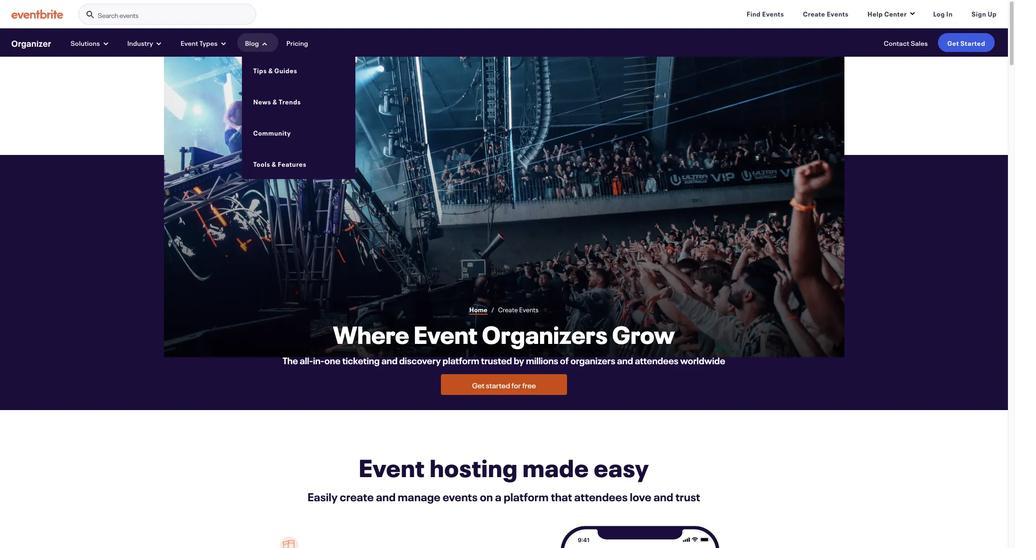 Task type: describe. For each thing, give the bounding box(es) containing it.
in
[[947, 9, 953, 18]]

types
[[200, 38, 218, 47]]

blog
[[245, 38, 259, 47]]

sales
[[911, 38, 929, 47]]

get started for free link
[[441, 375, 568, 395]]

events inside event hosting made easy easily create and manage events on a platform that attendees love and trust
[[443, 488, 478, 505]]

events inside button
[[120, 10, 139, 19]]

and right ticketing
[[382, 353, 398, 367]]

community
[[253, 127, 291, 137]]

started for get
[[961, 38, 986, 47]]

solutions
[[71, 38, 100, 47]]

manage
[[398, 488, 441, 505]]

platform inside home / create events where event organizers grow the all-in-one ticketing and discovery platform trusted by millions of organizers and attendees worldwide
[[443, 353, 480, 367]]

tips & guides
[[253, 65, 297, 74]]

& for news
[[273, 96, 277, 106]]

features
[[278, 159, 307, 168]]

organizer
[[11, 36, 51, 49]]

and right "create"
[[376, 488, 396, 505]]

tools & features link
[[253, 156, 344, 172]]

made
[[523, 452, 589, 484]]

events for find events
[[763, 9, 785, 18]]

grow
[[613, 319, 675, 351]]

news
[[253, 96, 271, 106]]

event inside home / create events where event organizers grow the all-in-one ticketing and discovery platform trusted by millions of organizers and attendees worldwide
[[414, 319, 478, 351]]

get
[[948, 38, 960, 47]]

get started
[[948, 38, 986, 47]]

attendees inside home / create events where event organizers grow the all-in-one ticketing and discovery platform trusted by millions of organizers and attendees worldwide
[[635, 353, 679, 367]]

find
[[747, 9, 761, 18]]

community link
[[253, 124, 344, 140]]

sign
[[972, 9, 987, 18]]

trends
[[279, 96, 301, 106]]

help
[[868, 9, 883, 18]]

news & trends link
[[253, 93, 344, 109]]

trust
[[676, 488, 701, 505]]

get
[[472, 379, 485, 391]]

attendees inside event hosting made easy easily create and manage events on a platform that attendees love and trust
[[575, 488, 628, 505]]

get started link
[[939, 33, 995, 52]]

for
[[512, 379, 521, 391]]

contact
[[884, 38, 910, 47]]

0 vertical spatial create
[[804, 9, 826, 18]]

millions
[[526, 353, 559, 367]]

find events
[[747, 9, 785, 18]]

industry
[[128, 38, 153, 47]]

& for tools
[[272, 159, 276, 168]]

ticketing
[[342, 353, 380, 367]]

log
[[934, 9, 946, 18]]

log in
[[934, 9, 953, 18]]

pricing link
[[283, 33, 312, 52]]

phone showing an event listing page of eventbrite. the event is about a pizza making class, and there is a woman making a pizza. image
[[498, 523, 781, 549]]

contact sales
[[884, 38, 929, 47]]

hosting
[[430, 452, 518, 484]]

find events link
[[740, 4, 792, 23]]

discovery
[[400, 353, 441, 367]]

love
[[630, 488, 652, 505]]

submenu element
[[242, 54, 355, 179]]

search
[[98, 10, 118, 19]]

tips & guides link
[[253, 62, 344, 78]]

trusted
[[481, 353, 512, 367]]

create inside home / create events where event organizers grow the all-in-one ticketing and discovery platform trusted by millions of organizers and attendees worldwide
[[498, 305, 518, 314]]

and down grow
[[617, 353, 634, 367]]

organizers
[[571, 353, 616, 367]]

in-
[[313, 353, 325, 367]]

log in link
[[926, 4, 961, 23]]

& for tips
[[268, 65, 273, 74]]

events for create events
[[827, 9, 849, 18]]



Task type: vqa. For each thing, say whether or not it's contained in the screenshot.
3RD
no



Task type: locate. For each thing, give the bounding box(es) containing it.
secondary organizer element
[[0, 28, 1009, 179]]

easy
[[594, 452, 650, 484]]

sign up link
[[965, 4, 1005, 23]]

& right news
[[273, 96, 277, 106]]

1 horizontal spatial create
[[804, 9, 826, 18]]

of
[[560, 353, 569, 367]]

a
[[495, 488, 502, 505]]

create
[[340, 488, 374, 505]]

0 horizontal spatial events
[[120, 10, 139, 19]]

easily
[[308, 488, 338, 505]]

one
[[325, 353, 341, 367]]

started left for
[[486, 379, 510, 391]]

event
[[181, 38, 198, 47], [414, 319, 478, 351], [359, 452, 425, 484]]

center
[[885, 9, 907, 18]]

platform right the a
[[504, 488, 549, 505]]

home / create events where event organizers grow the all-in-one ticketing and discovery platform trusted by millions of organizers and attendees worldwide
[[283, 305, 726, 367]]

attendees down grow
[[635, 353, 679, 367]]

1 horizontal spatial attendees
[[635, 353, 679, 367]]

event up 'manage'
[[359, 452, 425, 484]]

news & trends
[[253, 96, 301, 106]]

event left types
[[181, 38, 198, 47]]

sign up
[[972, 9, 997, 18]]

guides
[[275, 65, 297, 74]]

search events button
[[78, 4, 256, 25]]

by
[[514, 353, 525, 367]]

0 horizontal spatial create
[[498, 305, 518, 314]]

0 vertical spatial events
[[120, 10, 139, 19]]

events left on
[[443, 488, 478, 505]]

search events
[[98, 10, 139, 19]]

up
[[988, 9, 997, 18]]

create events
[[804, 9, 849, 18]]

1 vertical spatial events
[[443, 488, 478, 505]]

2 vertical spatial &
[[272, 159, 276, 168]]

contact sales link
[[881, 33, 932, 52]]

0 vertical spatial platform
[[443, 353, 480, 367]]

attendees
[[635, 353, 679, 367], [575, 488, 628, 505]]

events
[[120, 10, 139, 19], [443, 488, 478, 505]]

event inside event hosting made easy easily create and manage events on a platform that attendees love and trust
[[359, 452, 425, 484]]

eventbrite image
[[11, 10, 63, 19]]

tools
[[253, 159, 270, 168]]

event hosting made easy easily create and manage events on a platform that attendees love and trust
[[308, 452, 701, 505]]

tools & features
[[253, 159, 307, 168]]

started inside secondary organizer "element"
[[961, 38, 986, 47]]

organizers
[[482, 319, 608, 351]]

0 vertical spatial &
[[268, 65, 273, 74]]

1 vertical spatial create
[[498, 305, 518, 314]]

0 horizontal spatial platform
[[443, 353, 480, 367]]

1 vertical spatial attendees
[[575, 488, 628, 505]]

events left help at the top right
[[827, 9, 849, 18]]

2 vertical spatial event
[[359, 452, 425, 484]]

1 vertical spatial &
[[273, 96, 277, 106]]

home
[[470, 305, 488, 314]]

that
[[551, 488, 573, 505]]

tips
[[253, 65, 267, 74]]

worldwide
[[681, 353, 726, 367]]

platform inside event hosting made easy easily create and manage events on a platform that attendees love and trust
[[504, 488, 549, 505]]

1 vertical spatial event
[[414, 319, 478, 351]]

event inside secondary organizer "element"
[[181, 38, 198, 47]]

1 vertical spatial platform
[[504, 488, 549, 505]]

0 vertical spatial attendees
[[635, 353, 679, 367]]

where
[[333, 319, 410, 351]]

event up the discovery
[[414, 319, 478, 351]]

1 horizontal spatial started
[[961, 38, 986, 47]]

events right find
[[763, 9, 785, 18]]

event for hosting
[[359, 452, 425, 484]]

started
[[961, 38, 986, 47], [486, 379, 510, 391]]

1 horizontal spatial events
[[763, 9, 785, 18]]

get started for free
[[472, 379, 536, 391]]

get started for free button
[[441, 375, 568, 395]]

create events link
[[796, 4, 857, 23]]

home link
[[470, 305, 488, 315]]

started right get
[[961, 38, 986, 47]]

the
[[283, 353, 298, 367]]

platform up the "get"
[[443, 353, 480, 367]]

events
[[763, 9, 785, 18], [827, 9, 849, 18], [519, 305, 539, 314]]

free
[[523, 379, 536, 391]]

started for get
[[486, 379, 510, 391]]

1 horizontal spatial events
[[443, 488, 478, 505]]

& right the tools
[[272, 159, 276, 168]]

1 vertical spatial started
[[486, 379, 510, 391]]

&
[[268, 65, 273, 74], [273, 96, 277, 106], [272, 159, 276, 168]]

& right tips
[[268, 65, 273, 74]]

event for types
[[181, 38, 198, 47]]

 image
[[280, 537, 299, 549]]

0 vertical spatial started
[[961, 38, 986, 47]]

platform
[[443, 353, 480, 367], [504, 488, 549, 505]]

events inside home / create events where event organizers grow the all-in-one ticketing and discovery platform trusted by millions of organizers and attendees worldwide
[[519, 305, 539, 314]]

0 vertical spatial event
[[181, 38, 198, 47]]

2 horizontal spatial events
[[827, 9, 849, 18]]

/
[[492, 305, 495, 314]]

started inside button
[[486, 379, 510, 391]]

events up 'organizers'
[[519, 305, 539, 314]]

all-
[[300, 353, 313, 367]]

pricing
[[287, 38, 308, 47]]

help center
[[868, 9, 907, 18]]

0 horizontal spatial events
[[519, 305, 539, 314]]

1 horizontal spatial platform
[[504, 488, 549, 505]]

0 horizontal spatial attendees
[[575, 488, 628, 505]]

create
[[804, 9, 826, 18], [498, 305, 518, 314]]

and
[[382, 353, 398, 367], [617, 353, 634, 367], [376, 488, 396, 505], [654, 488, 674, 505]]

on
[[480, 488, 493, 505]]

0 horizontal spatial started
[[486, 379, 510, 391]]

and right love
[[654, 488, 674, 505]]

attendees down easy
[[575, 488, 628, 505]]

events right search at the left top of page
[[120, 10, 139, 19]]

event types
[[181, 38, 218, 47]]



